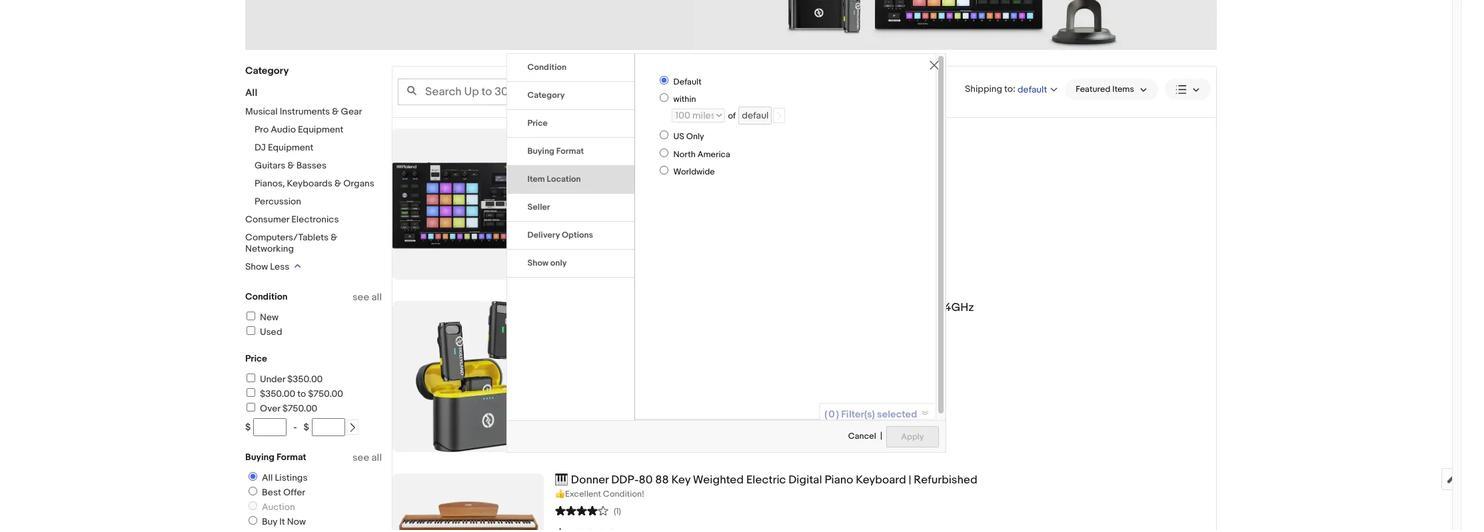 Task type: locate. For each thing, give the bounding box(es) containing it.
piano
[[825, 474, 853, 487]]

$350.00 up the to
[[287, 374, 323, 385]]

musical instruments & gear link
[[245, 106, 362, 117]]

tab list
[[507, 54, 635, 278]]

0 horizontal spatial show
[[245, 261, 268, 273]]

equipment down the instruments
[[298, 124, 344, 135]]

$ down over $750.00 option
[[245, 422, 251, 433]]

consumer electronics link
[[245, 214, 339, 225]]

location
[[547, 174, 581, 184]]

default text field
[[739, 107, 772, 125]]

88
[[655, 474, 669, 487]]

donner
[[571, 474, 609, 487]]

$750.00 right the to
[[308, 389, 343, 400]]

Default radio
[[660, 76, 669, 84]]

🎹 donner ddp-80 88 key weighted electric digital piano keyboard | refurbished image
[[393, 474, 544, 531]]

condition
[[528, 62, 567, 72], [245, 291, 288, 303]]

0 horizontal spatial $
[[245, 422, 251, 433]]

equipment up guitars & basses link at the top
[[268, 142, 313, 153]]

0 vertical spatial see
[[353, 291, 369, 304]]

delivery options
[[528, 230, 593, 240]]

0 vertical spatial format
[[556, 146, 584, 156]]

buying
[[528, 146, 555, 156], [245, 452, 275, 463]]

1 see all button from the top
[[353, 291, 382, 304]]

see all button for condition
[[353, 291, 382, 304]]

best
[[262, 487, 281, 499]]

seller
[[528, 202, 550, 212]]

|
[[909, 474, 912, 487]]

buy it now link
[[243, 517, 309, 528]]

pro
[[255, 124, 269, 135]]

1 vertical spatial all
[[262, 473, 273, 484]]

musical
[[245, 106, 278, 117]]

all listings
[[262, 473, 308, 484]]

buying format up all listings link
[[245, 452, 306, 463]]

1 vertical spatial ebay
[[569, 350, 590, 361]]

refurbished right |
[[914, 474, 978, 487]]

2 see from the top
[[353, 452, 369, 465]]

price up the under $350.00 option
[[245, 353, 267, 365]]

0 horizontal spatial all
[[245, 87, 257, 99]]

ebay down 114 watching
[[569, 193, 590, 204]]

🎹
[[555, 474, 569, 487]]

under $350.00 link
[[245, 374, 323, 385]]

1 vertical spatial equipment
[[268, 142, 313, 153]]

North America radio
[[660, 148, 669, 157]]

new link
[[245, 312, 279, 323]]

over
[[260, 403, 280, 415]]

buying up all listings radio
[[245, 452, 275, 463]]

all musical instruments & gear pro audio equipment dj equipment guitars & basses pianos, keyboards & organs percussion consumer electronics computers/tablets & networking show less
[[245, 87, 374, 273]]

1 vertical spatial price
[[245, 353, 267, 365]]

it
[[279, 517, 285, 528]]

0 vertical spatial see all button
[[353, 291, 382, 304]]

equipment
[[298, 124, 344, 135], [268, 142, 313, 153]]

all right all listings radio
[[262, 473, 273, 484]]

Used checkbox
[[247, 327, 255, 335]]

show left only
[[528, 258, 549, 268]]

cancel
[[848, 431, 876, 442]]

north america
[[674, 149, 730, 160]]

1 see from the top
[[353, 291, 369, 304]]

all for condition
[[372, 291, 382, 304]]

🎹 donner ddp-80 88 key weighted electric digital piano keyboard | refurbished 👍excellent condition!
[[555, 474, 978, 500]]

lark
[[606, 301, 628, 315]]

us
[[674, 132, 684, 142]]

0 horizontal spatial price
[[245, 353, 267, 365]]

all for all musical instruments & gear pro audio equipment dj equipment guitars & basses pianos, keyboards & organs percussion consumer electronics computers/tablets & networking show less
[[245, 87, 257, 99]]

format
[[556, 146, 584, 156], [277, 452, 306, 463]]

0 horizontal spatial buying format
[[245, 452, 306, 463]]

within
[[674, 94, 696, 105]]

0 horizontal spatial buying
[[245, 452, 275, 463]]

0 vertical spatial price
[[528, 118, 548, 128]]

of
[[728, 111, 736, 121]]

1 horizontal spatial category
[[528, 90, 565, 100]]

buying up item
[[528, 146, 555, 156]]

see all button
[[353, 291, 382, 304], [353, 452, 382, 465]]

Worldwide radio
[[660, 166, 669, 175]]

studio
[[730, 129, 763, 142]]

see for condition
[[353, 291, 369, 304]]

now
[[287, 517, 306, 528]]

all for all listings
[[262, 473, 273, 484]]

price
[[528, 118, 548, 128], [245, 353, 267, 365]]

Auction radio
[[249, 502, 257, 511]]

2 $ from the left
[[304, 422, 309, 433]]

$ for the 'maximum value' text box
[[304, 422, 309, 433]]

0 vertical spatial $750.00
[[308, 389, 343, 400]]

4 out of 5 stars image
[[555, 504, 609, 517]]

$750.00
[[308, 389, 343, 400], [282, 403, 318, 415]]

see all for condition
[[353, 291, 382, 304]]

1 horizontal spatial $
[[304, 422, 309, 433]]

show
[[528, 258, 549, 268], [245, 261, 268, 273]]

only
[[551, 258, 567, 268]]

0 horizontal spatial format
[[277, 452, 306, 463]]

all up musical
[[245, 87, 257, 99]]

over $750.00
[[260, 403, 318, 415]]

$ right -
[[304, 422, 309, 433]]

computers/tablets
[[245, 232, 329, 243]]

ebay refurbished down watching
[[569, 193, 644, 204]]

show only
[[528, 258, 567, 268]]

1 vertical spatial $350.00
[[260, 389, 295, 400]]

ebay refurbished down lark
[[569, 350, 644, 361]]

2 all from the top
[[372, 452, 382, 465]]

& down electronics
[[331, 232, 338, 243]]

price up item
[[528, 118, 548, 128]]

2 see all from the top
[[353, 452, 382, 465]]

0 horizontal spatial condition
[[245, 291, 288, 303]]

0 vertical spatial buying format
[[528, 146, 584, 156]]

refurbished down watching
[[592, 193, 644, 204]]

roland verselab mv-1 production studio refurbished
[[555, 129, 830, 142]]

0 vertical spatial ebay refurbished
[[569, 193, 644, 204]]

1 vertical spatial see all button
[[353, 452, 382, 465]]

refurbished
[[766, 129, 830, 142], [592, 193, 644, 204], [592, 350, 644, 361], [914, 474, 978, 487]]

0 vertical spatial see all
[[353, 291, 382, 304]]

instruments
[[280, 106, 330, 117]]

organs
[[344, 178, 374, 189]]

$750.00 down $350.00 to $750.00
[[282, 403, 318, 415]]

Minimum Value text field
[[253, 419, 287, 437]]

key
[[672, 474, 691, 487]]

2 see all button from the top
[[353, 452, 382, 465]]

1 ebay from the top
[[569, 193, 590, 204]]

ebay refurbished
[[569, 193, 644, 204], [569, 350, 644, 361]]

2 ebay refurbished from the top
[[569, 350, 644, 361]]

category up roland
[[528, 90, 565, 100]]

ebay down hollyland
[[569, 350, 590, 361]]

buying format down roland
[[528, 146, 584, 156]]

1 vertical spatial buying format
[[245, 452, 306, 463]]

ddp-
[[611, 474, 639, 487]]

delivery
[[528, 230, 560, 240]]

worldwide
[[674, 167, 715, 177]]

over $750.00 link
[[245, 403, 318, 415]]

buying format
[[528, 146, 584, 156], [245, 452, 306, 463]]

listings
[[275, 473, 308, 484]]

all inside all musical instruments & gear pro audio equipment dj equipment guitars & basses pianos, keyboards & organs percussion consumer electronics computers/tablets & networking show less
[[245, 87, 257, 99]]

$350.00 up over $750.00 link
[[260, 389, 295, 400]]

1 ebay refurbished from the top
[[569, 193, 644, 204]]

refurbished inside 🎹 donner ddp-80 88 key weighted electric digital piano keyboard | refurbished 👍excellent condition!
[[914, 474, 978, 487]]

1 horizontal spatial condition
[[528, 62, 567, 72]]

🎹 donner ddp-80 88 key weighted electric digital piano keyboard | refurbished link
[[555, 474, 1217, 488]]

category
[[245, 65, 289, 77], [528, 90, 565, 100]]

audio
[[271, 124, 296, 135]]

see
[[353, 291, 369, 304], [353, 452, 369, 465]]

1 vertical spatial ebay refurbished
[[569, 350, 644, 361]]

1 vertical spatial format
[[277, 452, 306, 463]]

see for buying format
[[353, 452, 369, 465]]

all
[[372, 291, 382, 304], [372, 452, 382, 465]]

format up the listings
[[277, 452, 306, 463]]

1 all from the top
[[372, 291, 382, 304]]

$ for minimum value text box
[[245, 422, 251, 433]]

&
[[332, 106, 339, 117], [288, 160, 294, 171], [335, 178, 341, 189], [331, 232, 338, 243]]

production
[[670, 129, 727, 142]]

tab list containing condition
[[507, 54, 635, 278]]

format down roland
[[556, 146, 584, 156]]

to
[[298, 389, 306, 400]]

Best Offer radio
[[249, 487, 257, 496]]

1 horizontal spatial buying format
[[528, 146, 584, 156]]

& left gear
[[332, 106, 339, 117]]

0 vertical spatial all
[[245, 87, 257, 99]]

0 vertical spatial all
[[372, 291, 382, 304]]

US Only radio
[[660, 131, 669, 140]]

1 horizontal spatial all
[[262, 473, 273, 484]]

ebay
[[569, 193, 590, 204], [569, 350, 590, 361]]

1 vertical spatial see
[[353, 452, 369, 465]]

1 vertical spatial see all
[[353, 452, 382, 465]]

best offer link
[[243, 487, 308, 499]]

keyboards
[[287, 178, 333, 189]]

$350.00
[[287, 374, 323, 385], [260, 389, 295, 400]]

0 vertical spatial ebay
[[569, 193, 590, 204]]

0 vertical spatial buying
[[528, 146, 555, 156]]

digital
[[789, 474, 822, 487]]

114
[[555, 175, 568, 188]]

1 vertical spatial all
[[372, 452, 382, 465]]

close image
[[930, 60, 939, 70]]

$350.00 to $750.00 checkbox
[[247, 389, 255, 397]]

noise
[[803, 301, 833, 315]]

1 $ from the left
[[245, 422, 251, 433]]

refurbished down lark
[[592, 350, 644, 361]]

0 vertical spatial category
[[245, 65, 289, 77]]

all
[[245, 87, 257, 99], [262, 473, 273, 484]]

80
[[639, 474, 653, 487]]

1 see all from the top
[[353, 291, 382, 304]]

category up musical
[[245, 65, 289, 77]]

see all button for buying format
[[353, 452, 382, 465]]

Buy It Now radio
[[249, 517, 257, 525]]

show down networking
[[245, 261, 268, 273]]

1 horizontal spatial show
[[528, 258, 549, 268]]

item
[[528, 174, 545, 184]]

$350.00 to $750.00 link
[[245, 389, 343, 400]]

mv-
[[642, 129, 663, 142]]



Task type: describe. For each thing, give the bounding box(es) containing it.
used
[[260, 327, 282, 338]]

-
[[293, 422, 297, 433]]

1 horizontal spatial format
[[556, 146, 584, 156]]

best offer
[[262, 487, 305, 499]]

electronics
[[291, 214, 339, 225]]

computers/tablets & networking link
[[245, 232, 338, 255]]

hollyland
[[555, 301, 604, 315]]

under $350.00
[[260, 374, 323, 385]]

New checkbox
[[247, 312, 255, 321]]

watching
[[570, 175, 611, 188]]

👍Excellent Condition! text field
[[555, 489, 1217, 500]]

electric
[[747, 474, 786, 487]]

microphone,
[[735, 301, 801, 315]]

show inside all musical instruments & gear pro audio equipment dj equipment guitars & basses pianos, keyboards & organs percussion consumer electronics computers/tablets & networking show less
[[245, 261, 268, 273]]

dj
[[255, 142, 266, 153]]

auction link
[[243, 502, 298, 513]]

656ft
[[905, 301, 933, 315]]

1 vertical spatial condition
[[245, 291, 288, 303]]

percussion
[[255, 196, 301, 207]]

percussion link
[[255, 196, 301, 207]]

1
[[663, 129, 667, 142]]

$350.00 to $750.00
[[260, 389, 343, 400]]

america
[[698, 149, 730, 160]]

1 vertical spatial category
[[528, 90, 565, 100]]

cancel button
[[848, 426, 877, 448]]

us only
[[674, 132, 704, 142]]

0 vertical spatial equipment
[[298, 124, 344, 135]]

offer
[[283, 487, 305, 499]]

pianos, keyboards & organs link
[[255, 178, 374, 189]]

see all for buying format
[[353, 452, 382, 465]]

Apply submit
[[887, 426, 939, 448]]

guitars
[[255, 160, 286, 171]]

hollyland lark m1 wireless lavalier microphone, noise cancellation 656ft 2.4ghz
[[555, 301, 974, 315]]

gear
[[341, 106, 362, 117]]

hollyland lark m1 wireless lavalier microphone, noise cancellation 656ft 2.4ghz image
[[416, 301, 521, 453]]

refurbished down default text box
[[766, 129, 830, 142]]

item location
[[528, 174, 581, 184]]

roland verselab mv-1 production studio refurbished link
[[555, 129, 1217, 143]]

submit price range image
[[348, 423, 357, 433]]

1 vertical spatial buying
[[245, 452, 275, 463]]

buy
[[262, 517, 277, 528]]

within radio
[[660, 93, 669, 102]]

north
[[674, 149, 696, 160]]

0 horizontal spatial category
[[245, 65, 289, 77]]

👍excellent
[[555, 489, 601, 500]]

1 horizontal spatial price
[[528, 118, 548, 128]]

Maximum Value text field
[[312, 419, 345, 437]]

dj equipment link
[[255, 142, 313, 153]]

pianos,
[[255, 178, 285, 189]]

0 vertical spatial $350.00
[[287, 374, 323, 385]]

lavalier
[[694, 301, 733, 315]]

all for buying format
[[372, 452, 382, 465]]

new
[[260, 312, 279, 323]]

buy it now
[[262, 517, 306, 528]]

keyboard
[[856, 474, 906, 487]]

Over $750.00 checkbox
[[247, 403, 255, 412]]

All Listings radio
[[249, 473, 257, 481]]

weighted
[[693, 474, 744, 487]]

114 watching
[[555, 175, 611, 188]]

roland
[[555, 129, 591, 142]]

& left 'organs'
[[335, 178, 341, 189]]

$527.99
[[555, 153, 616, 173]]

auction
[[262, 502, 295, 513]]

consumer
[[245, 214, 289, 225]]

all listings link
[[243, 473, 310, 484]]

Under $350.00 checkbox
[[247, 374, 255, 383]]

cancellation
[[836, 301, 902, 315]]

1 horizontal spatial buying
[[528, 146, 555, 156]]

2.4ghz
[[935, 301, 974, 315]]

only
[[686, 132, 704, 142]]

show less button
[[245, 261, 301, 273]]

default
[[674, 76, 702, 87]]

verselab
[[594, 129, 640, 142]]

roland verselab mv-1 production studio refurbished image
[[393, 129, 544, 280]]

m1
[[631, 301, 644, 315]]

under
[[260, 374, 285, 385]]

pro audio equipment link
[[255, 124, 344, 135]]

hollyland lark m1 wireless lavalier microphone, noise cancellation 656ft 2.4ghz link
[[555, 301, 1217, 315]]

networking
[[245, 243, 294, 255]]

options
[[562, 230, 593, 240]]

0 vertical spatial condition
[[528, 62, 567, 72]]

(1) link
[[555, 504, 621, 517]]

wireless
[[646, 301, 691, 315]]

used link
[[245, 327, 282, 338]]

basses
[[296, 160, 327, 171]]

1 vertical spatial $750.00
[[282, 403, 318, 415]]

& down dj equipment link
[[288, 160, 294, 171]]

guitars & basses link
[[255, 160, 327, 171]]

2 ebay from the top
[[569, 350, 590, 361]]

condition!
[[603, 489, 645, 500]]



Task type: vqa. For each thing, say whether or not it's contained in the screenshot.
the $97.69
no



